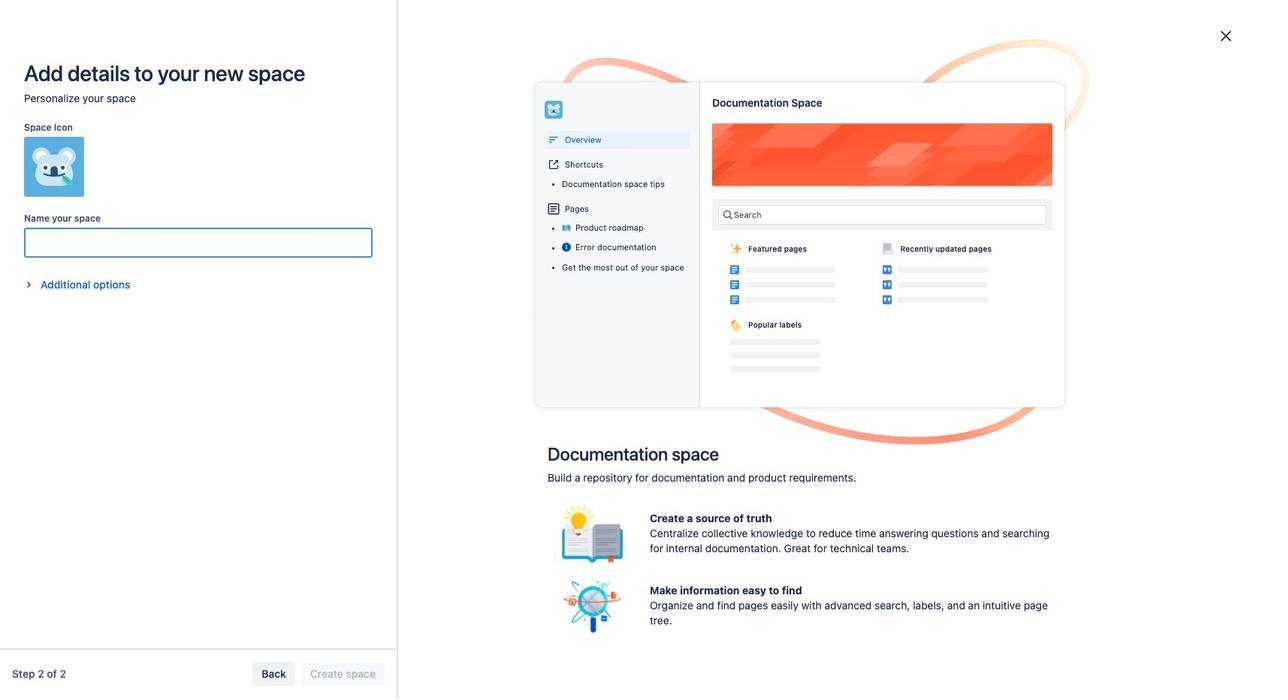 Task type: vqa. For each thing, say whether or not it's contained in the screenshot.
"Choose"
no



Task type: locate. For each thing, give the bounding box(es) containing it.
None field
[[26, 229, 371, 256]]

unstar this space image
[[250, 257, 262, 269]]

:info: image
[[562, 243, 571, 252]]

close image
[[1217, 27, 1236, 45]]

banner
[[0, 0, 1263, 42]]

group
[[91, 66, 271, 201]]

:map: image
[[562, 223, 571, 232], [562, 223, 571, 232]]

list
[[1130, 7, 1254, 34]]



Task type: describe. For each thing, give the bounding box(es) containing it.
Search field
[[977, 9, 1127, 33]]

create a space image
[[247, 225, 265, 243]]

:info: image
[[562, 243, 571, 252]]



